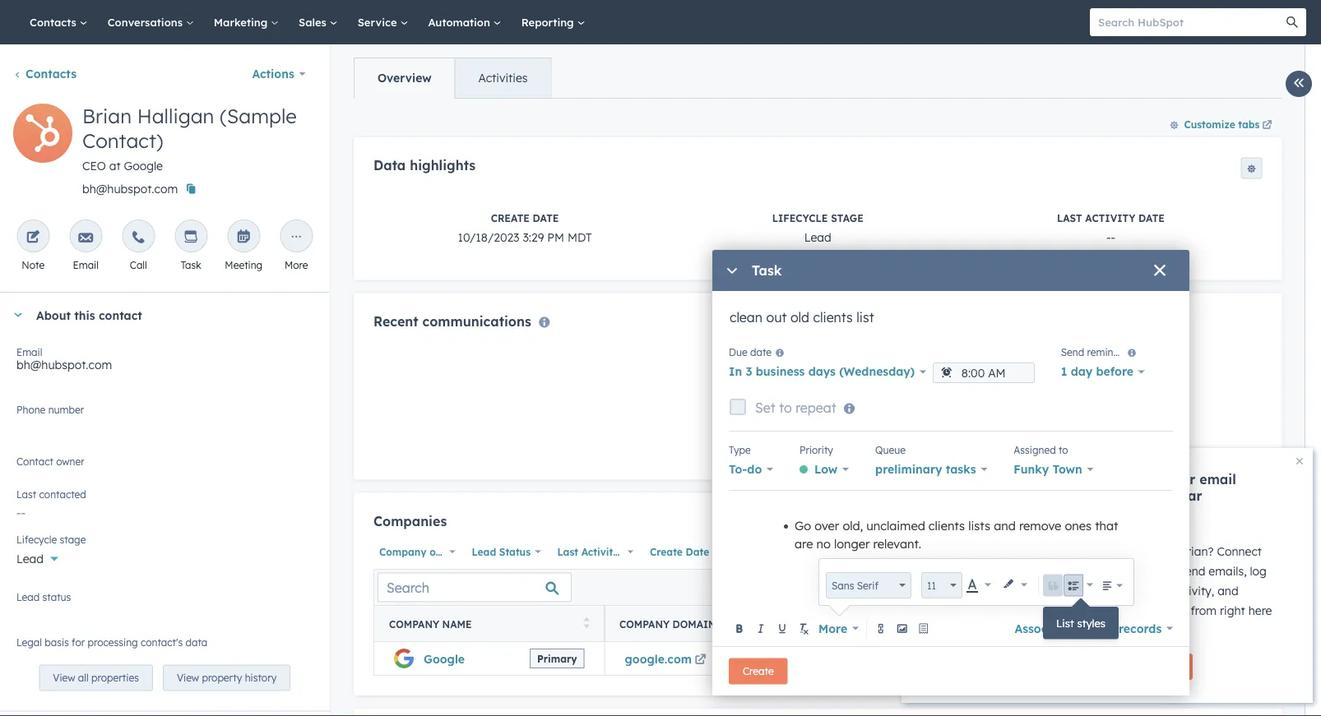 Task type: vqa. For each thing, say whether or not it's contained in the screenshot.
left account
yes



Task type: locate. For each thing, give the bounding box(es) containing it.
view left the property
[[177, 672, 199, 685]]

and up minutes
[[1115, 488, 1141, 505]]

contacts link
[[20, 0, 98, 44], [13, 67, 77, 81]]

activities.
[[802, 443, 853, 458]]

about up ready
[[1059, 516, 1087, 528]]

0 horizontal spatial no
[[16, 462, 33, 476]]

owner up "contacted"
[[56, 456, 85, 468]]

1 vertical spatial activity
[[581, 546, 619, 559]]

bh@hubspot.com
[[82, 182, 178, 196], [16, 358, 112, 372]]

overview
[[377, 71, 431, 85]]

date
[[533, 212, 559, 224], [1139, 212, 1165, 224], [622, 546, 646, 559], [686, 546, 709, 559]]

1 vertical spatial email
[[16, 346, 42, 358]]

email up —
[[1139, 584, 1169, 599]]

phone left number
[[16, 404, 46, 416]]

owner inside company owner popup button
[[429, 546, 460, 559]]

create inside popup button
[[650, 546, 683, 559]]

your inside pro tip: connect your email account and calendar
[[1166, 472, 1196, 488]]

2 left that
[[1090, 516, 1095, 528]]

email down email icon
[[73, 259, 99, 271]]

1 horizontal spatial and
[[1115, 488, 1141, 505]]

processing
[[88, 637, 138, 649]]

to up town
[[1059, 444, 1069, 456]]

0 horizontal spatial press to sort. element
[[584, 618, 590, 632]]

more inside popup button
[[819, 622, 848, 636]]

1 horizontal spatial more
[[819, 622, 848, 636]]

phone for phone number
[[16, 404, 46, 416]]

marketing link
[[204, 0, 289, 44]]

tabs
[[1239, 118, 1260, 130]]

email up contacts'
[[1086, 565, 1116, 579]]

0 horizontal spatial activity
[[581, 546, 619, 559]]

date inside create date 10/18/2023 3:29 pm mdt
[[533, 212, 559, 224]]

google down name
[[424, 652, 465, 667]]

1 horizontal spatial view
[[177, 672, 199, 685]]

communications
[[422, 313, 531, 330]]

navigation
[[354, 58, 551, 99]]

phone for phone number
[[825, 619, 861, 631]]

contact's
[[141, 637, 183, 649]]

reminder
[[1088, 346, 1129, 359]]

tip:
[[1085, 472, 1106, 488]]

about this contact
[[36, 308, 142, 322]]

all left properties at the left
[[78, 672, 89, 685]]

0 vertical spatial activity
[[1086, 212, 1136, 224]]

company for company domain name
[[619, 619, 670, 631]]

before
[[1097, 365, 1134, 379]]

company for company name
[[389, 619, 439, 631]]

to for ready
[[1096, 545, 1107, 559]]

preliminary
[[876, 463, 943, 477]]

create date button
[[644, 542, 724, 563]]

0 horizontal spatial last
[[16, 489, 36, 501]]

0 horizontal spatial phone
[[16, 404, 46, 416]]

ones
[[1065, 519, 1092, 534]]

activity,
[[1172, 584, 1215, 599]]

0 vertical spatial create
[[491, 212, 530, 224]]

last for last activity date --
[[1057, 212, 1083, 224]]

call image
[[131, 230, 146, 245]]

3
[[746, 365, 753, 379]]

1 press to sort. element from the left
[[584, 618, 590, 632]]

create inside create date 10/18/2023 3:29 pm mdt
[[491, 212, 530, 224]]

1 horizontal spatial activity
[[1086, 212, 1136, 224]]

account up about 2 minutes
[[1059, 488, 1111, 505]]

last inside last activity date --
[[1057, 212, 1083, 224]]

11
[[928, 580, 937, 592]]

legal
[[16, 637, 42, 649]]

1 vertical spatial account
[[1119, 565, 1163, 579]]

1 press to sort. image from the left
[[584, 618, 590, 629]]

date up close dialog image
[[1139, 212, 1165, 224]]

1 vertical spatial no
[[16, 462, 33, 476]]

1 vertical spatial lifecycle
[[16, 534, 57, 546]]

create for create date
[[650, 546, 683, 559]]

0 horizontal spatial account
[[1059, 488, 1111, 505]]

more
[[285, 259, 308, 271], [819, 622, 848, 636]]

list styles
[[1057, 617, 1106, 631]]

create inside button
[[743, 666, 774, 678]]

close image
[[1297, 458, 1304, 465]]

your up schedule
[[1059, 584, 1083, 599]]

company down companies
[[379, 546, 426, 559]]

number
[[864, 619, 908, 631]]

lead down lifecycle stage
[[16, 552, 44, 567]]

lead left the status
[[16, 591, 40, 604]]

activity inside last activity date --
[[1086, 212, 1136, 224]]

email inside email bh@hubspot.com
[[16, 346, 42, 358]]

priority
[[800, 444, 834, 456]]

and right lists
[[995, 519, 1016, 534]]

and inside pro tip: connect your email account and calendar
[[1115, 488, 1141, 505]]

lead inside lifecycle stage lead
[[804, 230, 832, 244]]

2 horizontal spatial last
[[1057, 212, 1083, 224]]

about for about this contact
[[36, 308, 71, 322]]

0 vertical spatial lifecycle
[[772, 212, 828, 224]]

2 vertical spatial and
[[1218, 584, 1239, 599]]

0 horizontal spatial create
[[491, 212, 530, 224]]

bh@hubspot.com down at
[[82, 182, 178, 196]]

0 vertical spatial about
[[36, 308, 71, 322]]

0 vertical spatial account
[[1059, 488, 1111, 505]]

to right set
[[780, 400, 792, 417]]

view
[[53, 672, 75, 685], [177, 672, 199, 685]]

1 horizontal spatial account
[[1119, 565, 1163, 579]]

no owner button
[[16, 453, 313, 480]]

and down emails,
[[1218, 584, 1239, 599]]

last for last activity date
[[557, 546, 578, 559]]

activity
[[1086, 212, 1136, 224], [581, 546, 619, 559]]

about for about 2 minutes
[[1059, 516, 1087, 528]]

0 vertical spatial email
[[73, 259, 99, 271]]

0 vertical spatial bh@hubspot.com
[[82, 182, 178, 196]]

date
[[751, 346, 772, 359]]

date up pm on the top left
[[533, 212, 559, 224]]

conversations link
[[98, 0, 204, 44]]

minimize dialog image
[[726, 265, 739, 278]]

close dialog image
[[1154, 265, 1167, 278]]

add
[[1202, 518, 1221, 530]]

preliminary tasks
[[876, 463, 977, 477]]

google right at
[[124, 159, 163, 173]]

this
[[74, 308, 95, 322]]

1 view from the left
[[53, 672, 75, 685]]

1 horizontal spatial no
[[783, 443, 799, 458]]

brian
[[82, 104, 132, 128]]

owner down companies
[[429, 546, 460, 559]]

2 right with
[[1110, 622, 1116, 636]]

0 horizontal spatial email
[[16, 346, 42, 358]]

2 vertical spatial your
[[1059, 584, 1083, 599]]

contact owner no owner
[[16, 456, 85, 476]]

0 horizontal spatial view
[[53, 672, 75, 685]]

and for remove
[[995, 519, 1016, 534]]

2 horizontal spatial and
[[1218, 584, 1239, 599]]

type
[[729, 444, 751, 456]]

1 vertical spatial more
[[819, 622, 848, 636]]

no inside no activities. alert
[[783, 443, 799, 458]]

0 vertical spatial 2
[[1090, 516, 1095, 528]]

more down more icon
[[285, 259, 308, 271]]

email up add
[[1200, 472, 1237, 488]]

phone
[[16, 404, 46, 416], [825, 619, 861, 631]]

your right connect
[[1166, 472, 1196, 488]]

with
[[1081, 622, 1106, 636]]

company inside popup button
[[379, 546, 426, 559]]

do
[[748, 463, 762, 477]]

caret image
[[13, 313, 23, 317]]

press to sort. element for company domain name
[[789, 618, 796, 632]]

about inside about this contact dropdown button
[[36, 308, 71, 322]]

in 3 business days (wednesday) button
[[729, 361, 927, 384]]

0 vertical spatial no
[[783, 443, 799, 458]]

company owner
[[379, 546, 460, 559]]

contact)
[[82, 128, 163, 153]]

0 horizontal spatial and
[[995, 519, 1016, 534]]

companies
[[373, 513, 447, 530]]

task image
[[184, 230, 199, 245]]

task right minimize dialog icon
[[752, 263, 782, 279]]

Search search field
[[377, 573, 572, 603]]

1 horizontal spatial about
[[1059, 516, 1087, 528]]

your down ready
[[1059, 565, 1083, 579]]

1 vertical spatial email
[[1086, 565, 1116, 579]]

day
[[1071, 365, 1093, 379]]

lifecycle for lifecycle stage
[[16, 534, 57, 546]]

-
[[1107, 230, 1111, 244], [1111, 230, 1116, 244]]

all inside the ready to reach out to brian? connect your email account to send emails, log your contacts' email activity, and schedule meetings — all from right here in hubspot.
[[1176, 604, 1188, 619]]

note
[[22, 259, 45, 271]]

owner for company owner
[[429, 546, 460, 559]]

email down "caret" image on the top of the page
[[16, 346, 42, 358]]

3:29
[[523, 230, 544, 244]]

meeting image
[[236, 230, 251, 245]]

to left reach on the right of the page
[[1096, 545, 1107, 559]]

pro
[[1059, 472, 1081, 488]]

bh@hubspot.com up number
[[16, 358, 112, 372]]

last activity date
[[557, 546, 646, 559]]

1 horizontal spatial 2
[[1110, 622, 1116, 636]]

0 horizontal spatial lifecycle
[[16, 534, 57, 546]]

2 view from the left
[[177, 672, 199, 685]]

press to sort. element
[[584, 618, 590, 632], [789, 618, 796, 632]]

company for company owner
[[379, 546, 426, 559]]

all right —
[[1176, 604, 1188, 619]]

to
[[780, 400, 792, 417], [1059, 444, 1069, 456], [1096, 545, 1107, 559], [1166, 545, 1177, 559], [1166, 565, 1177, 579]]

actions button
[[242, 58, 317, 91]]

0 horizontal spatial about
[[36, 308, 71, 322]]

create for create
[[743, 666, 774, 678]]

1 vertical spatial 2
[[1110, 622, 1116, 636]]

in
[[1059, 624, 1068, 638]]

link opens in a new window image
[[695, 655, 706, 667], [695, 655, 706, 667]]

lifecycle stage lead
[[772, 212, 864, 244]]

and inside go over old, unclaimed clients lists and remove ones that are no longer relevant.
[[995, 519, 1016, 534]]

1 horizontal spatial press to sort. image
[[789, 618, 796, 629]]

lifecycle inside lifecycle stage lead
[[772, 212, 828, 224]]

2 vertical spatial create
[[743, 666, 774, 678]]

0 vertical spatial google
[[124, 159, 163, 173]]

press to sort. element down 'last activity date' popup button
[[584, 618, 590, 632]]

task down task image
[[181, 259, 201, 271]]

lead down stage
[[804, 230, 832, 244]]

1 horizontal spatial create
[[650, 546, 683, 559]]

customize
[[1184, 118, 1236, 130]]

properties
[[91, 672, 139, 685]]

2 press to sort. element from the left
[[789, 618, 796, 632]]

1 horizontal spatial all
[[1176, 604, 1188, 619]]

2 horizontal spatial email
[[1200, 472, 1237, 488]]

phone down "sans"
[[825, 619, 861, 631]]

about left this
[[36, 308, 71, 322]]

send reminder
[[1062, 346, 1129, 359]]

1 vertical spatial and
[[995, 519, 1016, 534]]

here
[[1249, 604, 1273, 619]]

create down name
[[743, 666, 774, 678]]

1 - from the left
[[1107, 230, 1111, 244]]

2 vertical spatial email
[[1139, 584, 1169, 599]]

0 horizontal spatial more
[[285, 259, 308, 271]]

1 horizontal spatial press to sort. element
[[789, 618, 796, 632]]

no left priority
[[783, 443, 799, 458]]

last inside popup button
[[557, 546, 578, 559]]

data highlights
[[373, 157, 475, 174]]

press to sort. element left more popup button
[[789, 618, 796, 632]]

more down "sans"
[[819, 622, 848, 636]]

company left name
[[389, 619, 439, 631]]

group
[[1064, 575, 1098, 597]]

create right last activity date
[[650, 546, 683, 559]]

—
[[1163, 604, 1173, 619]]

in 3 business days (wednesday)
[[729, 365, 915, 379]]

phone number
[[825, 619, 908, 631]]

2 press to sort. image from the left
[[789, 618, 796, 629]]

1 horizontal spatial lifecycle
[[772, 212, 828, 224]]

1 horizontal spatial email
[[1139, 584, 1169, 599]]

lead for lead status
[[16, 591, 40, 604]]

1 horizontal spatial google
[[424, 652, 465, 667]]

view for view property history
[[177, 672, 199, 685]]

pro tip: connect your email account and calendar
[[1059, 472, 1237, 505]]

last contacted
[[16, 489, 86, 501]]

press to sort. image left more popup button
[[789, 618, 796, 629]]

0 horizontal spatial google
[[124, 159, 163, 173]]

0 vertical spatial last
[[1057, 212, 1083, 224]]

2 horizontal spatial create
[[743, 666, 774, 678]]

press to sort. image down 'last activity date' popup button
[[584, 618, 590, 629]]

hubspot.
[[1071, 624, 1122, 638]]

1 horizontal spatial email
[[73, 259, 99, 271]]

stage
[[60, 534, 86, 546]]

0 vertical spatial all
[[1176, 604, 1188, 619]]

2 vertical spatial last
[[557, 546, 578, 559]]

1 vertical spatial create
[[650, 546, 683, 559]]

1 vertical spatial about
[[1059, 516, 1087, 528]]

press to sort. image for company name
[[584, 618, 590, 629]]

mdt
[[568, 230, 592, 244]]

0 vertical spatial your
[[1166, 472, 1196, 488]]

1 day before button
[[1062, 361, 1146, 384]]

meetings
[[1109, 604, 1160, 619]]

calendar
[[1145, 488, 1203, 505]]

account down out
[[1119, 565, 1163, 579]]

1 horizontal spatial phone
[[825, 619, 861, 631]]

0 vertical spatial phone
[[16, 404, 46, 416]]

view down basis at the bottom
[[53, 672, 75, 685]]

1 vertical spatial all
[[78, 672, 89, 685]]

(wednesday)
[[840, 365, 915, 379]]

about
[[36, 308, 71, 322], [1059, 516, 1087, 528]]

stage
[[831, 212, 864, 224]]

0 horizontal spatial press to sort. image
[[584, 618, 590, 629]]

no up last contacted on the bottom
[[16, 462, 33, 476]]

schedule
[[1059, 604, 1106, 619]]

create up "10/18/2023"
[[491, 212, 530, 224]]

1 horizontal spatial last
[[557, 546, 578, 559]]

lead status
[[472, 546, 531, 559]]

email
[[1200, 472, 1237, 488], [1086, 565, 1116, 579], [1139, 584, 1169, 599]]

press to sort. image
[[584, 618, 590, 629], [789, 618, 796, 629]]

lead left status
[[472, 546, 496, 559]]

activity inside popup button
[[581, 546, 619, 559]]

about 2 minutes
[[1059, 516, 1135, 528]]

1 vertical spatial phone
[[825, 619, 861, 631]]

funky
[[1014, 463, 1050, 477]]

0 vertical spatial and
[[1115, 488, 1141, 505]]

1 vertical spatial last
[[16, 489, 36, 501]]

to-do
[[729, 463, 762, 477]]

company up google.com
[[619, 619, 670, 631]]

Search HubSpot search field
[[1091, 8, 1292, 36]]

0 horizontal spatial all
[[78, 672, 89, 685]]

task
[[181, 259, 201, 271], [752, 263, 782, 279]]

0 vertical spatial email
[[1200, 472, 1237, 488]]

customize tabs
[[1184, 118, 1260, 130]]

domain
[[673, 619, 716, 631]]



Task type: describe. For each thing, give the bounding box(es) containing it.
(sample
[[220, 104, 297, 128]]

1 vertical spatial contacts link
[[13, 67, 77, 81]]

number
[[48, 404, 84, 416]]

due
[[729, 346, 748, 359]]

and for calendar
[[1115, 488, 1141, 505]]

send
[[1062, 346, 1085, 359]]

view all properties
[[53, 672, 139, 685]]

1 vertical spatial your
[[1059, 565, 1083, 579]]

days
[[809, 365, 836, 379]]

to right out
[[1166, 545, 1177, 559]]

no activities. alert
[[373, 349, 1263, 461]]

press to sort. image for company domain name
[[789, 618, 796, 629]]

associated with 2 records button
[[1015, 618, 1174, 641]]

view for view all properties
[[53, 672, 75, 685]]

create for create date 10/18/2023 3:29 pm mdt
[[491, 212, 530, 224]]

unclaimed
[[867, 519, 926, 534]]

0 vertical spatial more
[[285, 259, 308, 271]]

owner up last contacted on the bottom
[[36, 462, 69, 476]]

clients
[[929, 519, 966, 534]]

right
[[1221, 604, 1246, 619]]

at
[[109, 159, 121, 173]]

last for last contacted
[[16, 489, 36, 501]]

send
[[1180, 565, 1206, 579]]

more button
[[816, 618, 863, 641]]

low button
[[800, 458, 850, 482]]

status
[[499, 546, 531, 559]]

are
[[795, 537, 814, 552]]

and inside the ready to reach out to brian? connect your email account to send emails, log your contacts' email activity, and schedule meetings — all from right here in hubspot.
[[1218, 584, 1239, 599]]

list
[[1057, 617, 1075, 631]]

associated
[[1015, 622, 1078, 636]]

ready
[[1059, 545, 1093, 559]]

email image
[[78, 230, 93, 245]]

1 vertical spatial bh@hubspot.com
[[16, 358, 112, 372]]

actions
[[252, 67, 294, 81]]

status
[[42, 591, 71, 604]]

0 vertical spatial contacts link
[[20, 0, 98, 44]]

1 horizontal spatial task
[[752, 263, 782, 279]]

in
[[729, 365, 743, 379]]

create date
[[650, 546, 709, 559]]

contact
[[99, 308, 142, 322]]

0 horizontal spatial task
[[181, 259, 201, 271]]

lifecycle stage
[[16, 534, 86, 546]]

out
[[1144, 545, 1162, 559]]

connect
[[1110, 472, 1162, 488]]

lists
[[969, 519, 991, 534]]

lead status
[[16, 591, 71, 604]]

overview button
[[354, 58, 454, 98]]

go over old, unclaimed clients lists and remove ones that are no longer relevant.
[[795, 519, 1122, 552]]

lead for lead
[[16, 552, 44, 567]]

more image
[[289, 230, 304, 245]]

halligan
[[137, 104, 214, 128]]

to left send at the bottom
[[1166, 565, 1177, 579]]

conversations
[[108, 15, 186, 29]]

0 vertical spatial contacts
[[30, 15, 80, 29]]

basis
[[45, 637, 69, 649]]

2 inside popup button
[[1110, 622, 1116, 636]]

to-do button
[[729, 458, 774, 482]]

reporting
[[522, 15, 577, 29]]

log
[[1251, 565, 1268, 579]]

from
[[1192, 604, 1217, 619]]

recent
[[373, 313, 418, 330]]

edit button
[[13, 104, 72, 169]]

google.com
[[625, 652, 692, 667]]

1 vertical spatial google
[[424, 652, 465, 667]]

contact
[[16, 456, 53, 468]]

email for email
[[73, 259, 99, 271]]

account inside the ready to reach out to brian? connect your email account to send emails, log your contacts' email activity, and schedule meetings — all from right here in hubspot.
[[1119, 565, 1163, 579]]

navigation containing overview
[[354, 58, 551, 99]]

queue
[[876, 444, 906, 456]]

1
[[1062, 365, 1068, 379]]

0 horizontal spatial email
[[1086, 565, 1116, 579]]

call
[[130, 259, 147, 271]]

pm
[[547, 230, 564, 244]]

HH:MM text field
[[933, 363, 1035, 384]]

date inside last activity date --
[[1139, 212, 1165, 224]]

Phone number text field
[[16, 401, 313, 434]]

funky town
[[1014, 463, 1083, 477]]

data
[[186, 637, 208, 649]]

remove
[[1020, 519, 1062, 534]]

sales link
[[289, 0, 348, 44]]

create date 10/18/2023 3:29 pm mdt
[[458, 212, 592, 244]]

owner for contact owner no owner
[[56, 456, 85, 468]]

email for email bh@hubspot.com
[[16, 346, 42, 358]]

no inside the contact owner no owner
[[16, 462, 33, 476]]

funky town button
[[1014, 458, 1094, 482]]

1 vertical spatial contacts
[[26, 67, 77, 81]]

press to sort. element for company name
[[584, 618, 590, 632]]

ready to reach out to brian? connect your email account to send emails, log your contacts' email activity, and schedule meetings — all from right here in hubspot.
[[1059, 545, 1273, 638]]

lifecycle for lifecycle stage lead
[[772, 212, 828, 224]]

view property history
[[177, 672, 277, 685]]

to for assigned
[[1059, 444, 1069, 456]]

to for set
[[780, 400, 792, 417]]

activities
[[478, 71, 528, 85]]

activities button
[[454, 58, 551, 98]]

google link
[[424, 652, 465, 667]]

longer
[[835, 537, 870, 552]]

add button
[[1176, 514, 1231, 535]]

automation
[[428, 15, 494, 29]]

contacted
[[39, 489, 86, 501]]

Title text field
[[729, 308, 1174, 341]]

business
[[756, 365, 805, 379]]

Last contacted text field
[[16, 498, 313, 524]]

create button
[[729, 659, 788, 685]]

company name
[[389, 619, 472, 631]]

to-
[[729, 463, 748, 477]]

history
[[245, 672, 277, 685]]

search image
[[1287, 16, 1299, 28]]

marketing
[[214, 15, 271, 29]]

google inside brian halligan (sample contact) ceo at google
[[124, 159, 163, 173]]

account inside pro tip: connect your email account and calendar
[[1059, 488, 1111, 505]]

for
[[72, 637, 85, 649]]

relevant.
[[874, 537, 922, 552]]

activity for last activity date
[[581, 546, 619, 559]]

name
[[442, 619, 472, 631]]

0 horizontal spatial 2
[[1090, 516, 1095, 528]]

note image
[[26, 230, 41, 245]]

date left create date
[[622, 546, 646, 559]]

automation link
[[418, 0, 512, 44]]

2 - from the left
[[1111, 230, 1116, 244]]

email bh@hubspot.com
[[16, 346, 112, 372]]

highlights
[[410, 157, 475, 174]]

activity for last activity date --
[[1086, 212, 1136, 224]]

lead for lead status
[[472, 546, 496, 559]]

email inside pro tip: connect your email account and calendar
[[1200, 472, 1237, 488]]

date up 'domain'
[[686, 546, 709, 559]]

serif
[[858, 580, 879, 592]]

google.com link
[[625, 652, 709, 667]]

go
[[795, 519, 812, 534]]

11 button
[[922, 573, 963, 599]]



